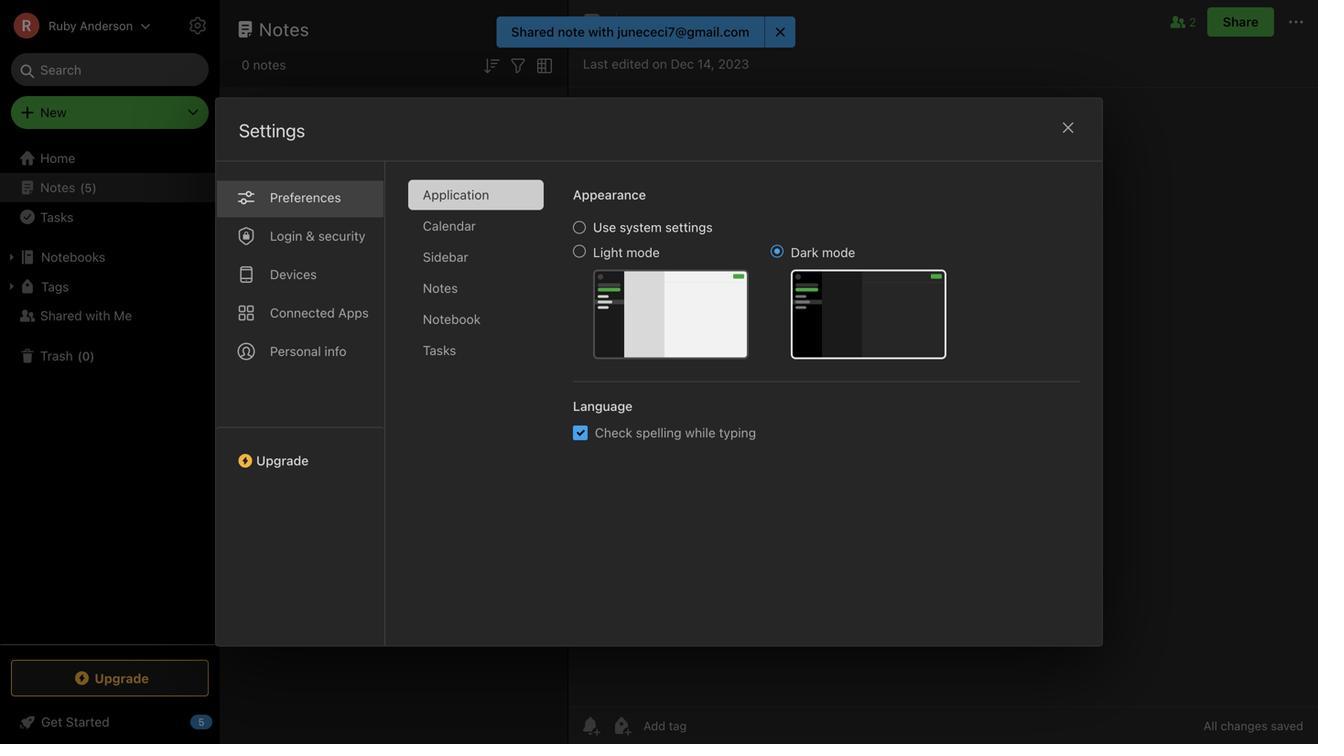 Task type: vqa. For each thing, say whether or not it's contained in the screenshot.
Choose default view option for Images FIELD
no



Task type: describe. For each thing, give the bounding box(es) containing it.
option group containing use system settings
[[573, 219, 947, 359]]

last edited on dec 14, 2023
[[583, 56, 749, 71]]

login
[[270, 228, 302, 244]]

2
[[1190, 15, 1197, 29]]

security
[[318, 228, 366, 244]]

check
[[595, 425, 633, 440]]

settings image
[[187, 15, 209, 37]]

) for trash
[[90, 349, 95, 363]]

personal
[[270, 344, 321, 359]]

notes for no
[[362, 512, 404, 532]]

shared for shared note with junececi7@gmail.com
[[511, 24, 555, 39]]

settings
[[666, 220, 713, 235]]

( for trash
[[78, 349, 82, 363]]

2 button
[[1168, 11, 1197, 33]]

light mode
[[593, 245, 660, 260]]

saved
[[1272, 719, 1304, 733]]

mode for light mode
[[627, 245, 660, 260]]

info
[[325, 344, 347, 359]]

on
[[653, 56, 667, 71]]

keyword
[[407, 548, 463, 565]]

0 vertical spatial notes
[[259, 18, 310, 40]]

dark mode
[[791, 245, 856, 260]]

edited
[[612, 56, 649, 71]]

intense button
[[237, 121, 338, 150]]

dark
[[791, 245, 819, 260]]

trash
[[40, 348, 73, 364]]

notebook inside tab
[[423, 312, 481, 327]]

devices
[[270, 267, 317, 282]]

notes ( 5 )
[[40, 180, 97, 195]]

notebook inside button
[[675, 15, 729, 28]]

share button
[[1208, 7, 1275, 37]]

home link
[[0, 144, 220, 173]]

calendar
[[423, 218, 476, 234]]

notes inside tab
[[423, 281, 458, 296]]

light
[[593, 245, 623, 260]]

use
[[593, 220, 617, 235]]

connected apps
[[270, 305, 369, 321]]

language
[[573, 399, 633, 414]]

close image
[[1058, 117, 1080, 139]]

expand tags image
[[5, 279, 19, 294]]

5
[[85, 181, 92, 194]]

0 notes
[[242, 57, 286, 72]]

all changes saved
[[1204, 719, 1304, 733]]

sidebar
[[423, 250, 469, 265]]

appearance
[[573, 187, 646, 202]]

0 vertical spatial upgrade button
[[216, 427, 385, 476]]

settings
[[239, 120, 305, 141]]

application
[[423, 187, 489, 202]]

intense
[[265, 128, 308, 143]]

with inside shared with me link
[[86, 308, 110, 323]]

note window element
[[569, 0, 1319, 745]]

&
[[306, 228, 315, 244]]

tab list for application
[[216, 162, 386, 646]]

changes
[[1221, 719, 1268, 733]]

use system settings
[[593, 220, 713, 235]]

expand notebooks image
[[5, 250, 19, 265]]

filter.
[[484, 548, 517, 565]]

1 horizontal spatial with
[[588, 24, 614, 39]]

notebook tab
[[408, 304, 544, 335]]

2023
[[718, 56, 749, 71]]



Task type: locate. For each thing, give the bounding box(es) containing it.
notebooks
[[41, 250, 105, 265]]

Dark mode radio
[[771, 245, 784, 258]]

dec
[[671, 56, 694, 71]]

2 horizontal spatial notes
[[423, 281, 458, 296]]

tasks down notes ( 5 )
[[40, 209, 74, 225]]

add tag image
[[611, 715, 633, 737]]

0 vertical spatial )
[[92, 181, 97, 194]]

1 vertical spatial (
[[78, 349, 82, 363]]

0 horizontal spatial upgrade button
[[11, 660, 209, 697]]

shared note with junececi7@gmail.com
[[511, 24, 750, 39]]

0 horizontal spatial shared
[[40, 308, 82, 323]]

connected
[[270, 305, 335, 321]]

no
[[336, 512, 357, 532]]

tab list
[[216, 162, 386, 646], [408, 180, 559, 646]]

Use system settings radio
[[573, 221, 586, 234]]

using
[[295, 548, 331, 565]]

0 horizontal spatial tasks
[[40, 209, 74, 225]]

login & security
[[270, 228, 366, 244]]

0 horizontal spatial mode
[[627, 245, 660, 260]]

all
[[1204, 719, 1218, 733]]

tasks
[[40, 209, 74, 225], [423, 343, 456, 358]]

0 vertical spatial shared
[[511, 24, 555, 39]]

tags
[[41, 279, 69, 294]]

a
[[335, 548, 343, 565]]

1 vertical spatial with
[[86, 308, 110, 323]]

apps
[[338, 305, 369, 321]]

1 vertical spatial notebook
[[423, 312, 481, 327]]

notes up different
[[362, 512, 404, 532]]

shared inside shared with me link
[[40, 308, 82, 323]]

1 vertical spatial )
[[90, 349, 95, 363]]

) inside notes ( 5 )
[[92, 181, 97, 194]]

)
[[92, 181, 97, 194], [90, 349, 95, 363]]

) right the trash
[[90, 349, 95, 363]]

mode down system
[[627, 245, 660, 260]]

1 horizontal spatial tasks
[[423, 343, 456, 358]]

first notebook
[[647, 15, 729, 28]]

share
[[1223, 14, 1259, 29]]

expand note image
[[582, 11, 603, 33]]

0 vertical spatial with
[[588, 24, 614, 39]]

note
[[558, 24, 585, 39]]

1 horizontal spatial notes
[[362, 512, 404, 532]]

shared with me
[[40, 308, 132, 323]]

tags button
[[0, 272, 219, 301]]

shared down "tags"
[[40, 308, 82, 323]]

notes for 0
[[253, 57, 286, 72]]

tree
[[0, 144, 220, 644]]

0 up filters
[[242, 57, 250, 72]]

1 horizontal spatial mode
[[822, 245, 856, 260]]

0 horizontal spatial notes
[[253, 57, 286, 72]]

tasks button
[[0, 202, 219, 232]]

Light mode radio
[[573, 245, 586, 258]]

notebook up "14,"
[[675, 15, 729, 28]]

1 horizontal spatial shared
[[511, 24, 555, 39]]

personal info
[[270, 344, 347, 359]]

notes
[[253, 57, 286, 72], [362, 512, 404, 532]]

0 horizontal spatial tab list
[[216, 162, 386, 646]]

0 right the trash
[[82, 349, 90, 363]]

notebook
[[675, 15, 729, 28], [423, 312, 481, 327]]

spelling
[[636, 425, 682, 440]]

1 horizontal spatial 0
[[242, 57, 250, 72]]

tab list containing preferences
[[216, 162, 386, 646]]

home
[[40, 151, 75, 166]]

( right the trash
[[78, 349, 82, 363]]

trash ( 0 )
[[40, 348, 95, 364]]

0 inside trash ( 0 )
[[82, 349, 90, 363]]

notes down 'home'
[[40, 180, 75, 195]]

None search field
[[24, 53, 196, 86]]

filters
[[238, 98, 280, 111]]

found
[[408, 512, 451, 532]]

or
[[466, 548, 480, 565]]

1 horizontal spatial notes
[[259, 18, 310, 40]]

1 vertical spatial upgrade button
[[11, 660, 209, 697]]

new button
[[11, 96, 209, 129]]

tasks down the notebook tab on the left of the page
[[423, 343, 456, 358]]

) down home link
[[92, 181, 97, 194]]

tab list for appearance
[[408, 180, 559, 646]]

shared with me link
[[0, 301, 219, 331]]

0 vertical spatial (
[[80, 181, 85, 194]]

0 horizontal spatial notebook
[[423, 312, 481, 327]]

(
[[80, 181, 85, 194], [78, 349, 82, 363]]

notebook down notes tab
[[423, 312, 481, 327]]

2 mode from the left
[[822, 245, 856, 260]]

first
[[647, 15, 672, 28]]

while
[[685, 425, 716, 440]]

with
[[588, 24, 614, 39], [86, 308, 110, 323]]

0 vertical spatial 0
[[242, 57, 250, 72]]

( for notes
[[80, 181, 85, 194]]

1 horizontal spatial tab list
[[408, 180, 559, 646]]

shared left the note
[[511, 24, 555, 39]]

0 vertical spatial notes
[[253, 57, 286, 72]]

notes down sidebar
[[423, 281, 458, 296]]

1 vertical spatial shared
[[40, 308, 82, 323]]

Search text field
[[24, 53, 196, 86]]

( inside trash ( 0 )
[[78, 349, 82, 363]]

calendar tab
[[408, 211, 544, 241]]

) for notes
[[92, 181, 97, 194]]

with right the note
[[588, 24, 614, 39]]

with left me
[[86, 308, 110, 323]]

1 vertical spatial notes
[[40, 180, 75, 195]]

mode right dark
[[822, 245, 856, 260]]

mode
[[627, 245, 660, 260], [822, 245, 856, 260]]

0
[[242, 57, 250, 72], [82, 349, 90, 363]]

tab list containing application
[[408, 180, 559, 646]]

( inside notes ( 5 )
[[80, 181, 85, 194]]

1 vertical spatial tasks
[[423, 343, 456, 358]]

junececi7@gmail.com
[[618, 24, 750, 39]]

shared for shared with me
[[40, 308, 82, 323]]

shared
[[511, 24, 555, 39], [40, 308, 82, 323]]

1 horizontal spatial upgrade
[[256, 453, 309, 468]]

option group
[[573, 219, 947, 359]]

try using a different keyword or filter.
[[270, 548, 517, 565]]

try
[[270, 548, 291, 565]]

notes
[[259, 18, 310, 40], [40, 180, 75, 195], [423, 281, 458, 296]]

add a reminder image
[[580, 715, 602, 737]]

me
[[114, 308, 132, 323]]

sidebar tab
[[408, 242, 544, 272]]

upgrade
[[256, 453, 309, 468], [95, 671, 149, 686]]

0 horizontal spatial upgrade
[[95, 671, 149, 686]]

different
[[347, 548, 403, 565]]

first notebook button
[[625, 9, 736, 35]]

tasks tab
[[408, 336, 544, 366]]

tree containing home
[[0, 144, 220, 644]]

notes up 0 notes
[[259, 18, 310, 40]]

1 mode from the left
[[627, 245, 660, 260]]

2 vertical spatial notes
[[423, 281, 458, 296]]

) inside trash ( 0 )
[[90, 349, 95, 363]]

notebooks link
[[0, 243, 219, 272]]

1 vertical spatial notes
[[362, 512, 404, 532]]

notes tab
[[408, 273, 544, 304]]

new
[[40, 105, 67, 120]]

system
[[620, 220, 662, 235]]

no notes found
[[336, 512, 451, 532]]

typing
[[719, 425, 756, 440]]

14,
[[698, 56, 715, 71]]

1 vertical spatial 0
[[82, 349, 90, 363]]

1 horizontal spatial notebook
[[675, 15, 729, 28]]

application tab
[[408, 180, 544, 210]]

Check spelling while typing checkbox
[[573, 426, 588, 440]]

1 vertical spatial upgrade
[[95, 671, 149, 686]]

check spelling while typing
[[595, 425, 756, 440]]

0 vertical spatial tasks
[[40, 209, 74, 225]]

tasks inside tasks "button"
[[40, 209, 74, 225]]

clear
[[526, 98, 553, 111]]

( down home link
[[80, 181, 85, 194]]

0 horizontal spatial with
[[86, 308, 110, 323]]

0 vertical spatial notebook
[[675, 15, 729, 28]]

notes up filters
[[253, 57, 286, 72]]

mode for dark mode
[[822, 245, 856, 260]]

last
[[583, 56, 608, 71]]

tasks inside tasks tab
[[423, 343, 456, 358]]

0 horizontal spatial notes
[[40, 180, 75, 195]]

0 horizontal spatial 0
[[82, 349, 90, 363]]

preferences
[[270, 190, 341, 205]]

upgrade button
[[216, 427, 385, 476], [11, 660, 209, 697]]

1 horizontal spatial upgrade button
[[216, 427, 385, 476]]

Note Editor text field
[[569, 88, 1319, 707]]

0 vertical spatial upgrade
[[256, 453, 309, 468]]

clear button
[[526, 98, 553, 111]]



